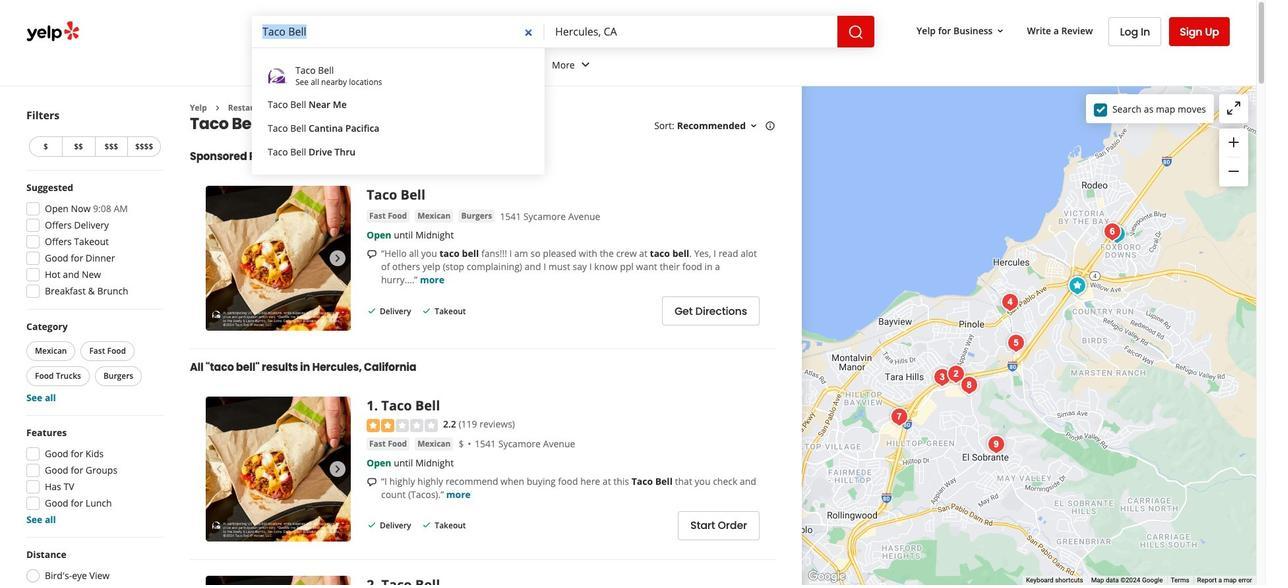 Task type: locate. For each thing, give the bounding box(es) containing it.
1 16 checkmark v2 image from the top
[[367, 306, 377, 316]]

address, neighborhood, city, state or zip search field
[[545, 16, 838, 47]]

slideshow element
[[206, 186, 351, 331], [206, 397, 351, 543]]

1 slideshow element from the top
[[206, 186, 351, 331]]

1 vertical spatial slideshow element
[[206, 397, 351, 543]]

24 chevron down v2 image
[[578, 57, 594, 73]]

taqueria la cocina image
[[1003, 330, 1029, 357]]

0 vertical spatial 16 speech v2 image
[[367, 249, 377, 260]]

1 vertical spatial 16 checkmark v2 image
[[422, 520, 432, 531]]

map region
[[802, 86, 1257, 586]]

16 speech v2 image
[[367, 249, 377, 260], [367, 477, 377, 488]]

0 vertical spatial slideshow element
[[206, 186, 351, 331]]

16 info v2 image
[[765, 121, 776, 131], [291, 151, 301, 162]]

0 vertical spatial 16 info v2 image
[[765, 121, 776, 131]]

option group
[[22, 549, 164, 586]]

2 slideshow element from the top
[[206, 397, 351, 543]]

16 chevron right v2 image
[[282, 103, 292, 113]]

zoom in image
[[1226, 134, 1242, 150]]

group
[[1220, 129, 1249, 187], [22, 181, 164, 302], [24, 321, 164, 405], [22, 427, 164, 527]]

search image
[[848, 24, 864, 40]]

2 16 checkmark v2 image from the top
[[422, 520, 432, 531]]

taqueria morena image
[[956, 372, 983, 399]]

mountain mike's pizza image
[[1104, 221, 1130, 248]]

  text field
[[252, 16, 545, 47]]

1 16 checkmark v2 image from the top
[[422, 306, 432, 316]]

16 checkmark v2 image
[[422, 306, 432, 316], [422, 520, 432, 531]]

1 vertical spatial 16 info v2 image
[[291, 151, 301, 162]]

0 vertical spatial 16 checkmark v2 image
[[367, 306, 377, 316]]

1 vertical spatial 16 checkmark v2 image
[[367, 520, 377, 531]]

1 vertical spatial 16 speech v2 image
[[367, 477, 377, 488]]

previous image
[[211, 251, 227, 267]]

16 checkmark v2 image
[[367, 306, 377, 316], [367, 520, 377, 531]]

None search field
[[252, 16, 875, 47]]

taco bell image
[[1064, 273, 1091, 299], [943, 361, 969, 388]]

16 checkmark v2 image for next image
[[367, 520, 377, 531]]

google image
[[805, 569, 849, 586]]

sabor latino 17 image
[[997, 289, 1023, 316]]

0 horizontal spatial taco bell image
[[943, 361, 969, 388]]

16 speech v2 image right next icon
[[367, 249, 377, 260]]

2 16 speech v2 image from the top
[[367, 477, 377, 488]]

0 horizontal spatial 16 info v2 image
[[291, 151, 301, 162]]

16 speech v2 image right next image
[[367, 477, 377, 488]]

1 16 speech v2 image from the top
[[367, 249, 377, 260]]

None field
[[252, 16, 545, 47], [545, 16, 838, 47], [252, 16, 545, 47]]

0 vertical spatial 16 checkmark v2 image
[[422, 306, 432, 316]]

2 16 checkmark v2 image from the top
[[367, 520, 377, 531]]

1 horizontal spatial taco bell image
[[1064, 273, 1091, 299]]



Task type: vqa. For each thing, say whether or not it's contained in the screenshot.
bottom Taco Bell icon
yes



Task type: describe. For each thing, give the bounding box(es) containing it.
16 checkmark v2 image for 16 checkmark v2 icon for next image
[[422, 520, 432, 531]]

expand map image
[[1226, 100, 1242, 116]]

slideshow element for 16 checkmark v2 icon for next image
[[206, 397, 351, 543]]

next image
[[330, 251, 346, 267]]

none field address, neighborhood, city, state or zip
[[545, 16, 838, 47]]

taco bell image
[[1064, 273, 1091, 299]]

16 checkmark v2 image for next icon
[[367, 306, 377, 316]]

16 chevron down v2 image
[[996, 26, 1006, 36]]

next image
[[330, 462, 346, 478]]

16 chevron right v2 image
[[212, 103, 223, 113]]

que onda tacobar image
[[929, 364, 956, 391]]

0 vertical spatial taco bell image
[[1064, 273, 1091, 299]]

2.2 star rating image
[[367, 419, 438, 433]]

previous image
[[211, 462, 227, 478]]

business categories element
[[250, 47, 1230, 86]]

los cerros mexican grill image
[[983, 432, 1010, 458]]

16 speech v2 image for next icon
[[367, 249, 377, 260]]

1 horizontal spatial 16 info v2 image
[[765, 121, 776, 131]]

taqueria maria image
[[886, 404, 913, 430]]

1 vertical spatial taco bell image
[[943, 361, 969, 388]]

mazatlán taquería image
[[1099, 219, 1126, 245]]

16 checkmark v2 image for 16 checkmark v2 icon related to next icon
[[422, 306, 432, 316]]

16 speech v2 image for next image
[[367, 477, 377, 488]]

zoom out image
[[1226, 164, 1242, 180]]

slideshow element for 16 checkmark v2 icon related to next icon
[[206, 186, 351, 331]]

24 chevron down v2 image
[[315, 57, 331, 73]]

things to do, nail salons, plumbers search field
[[252, 16, 545, 47]]



